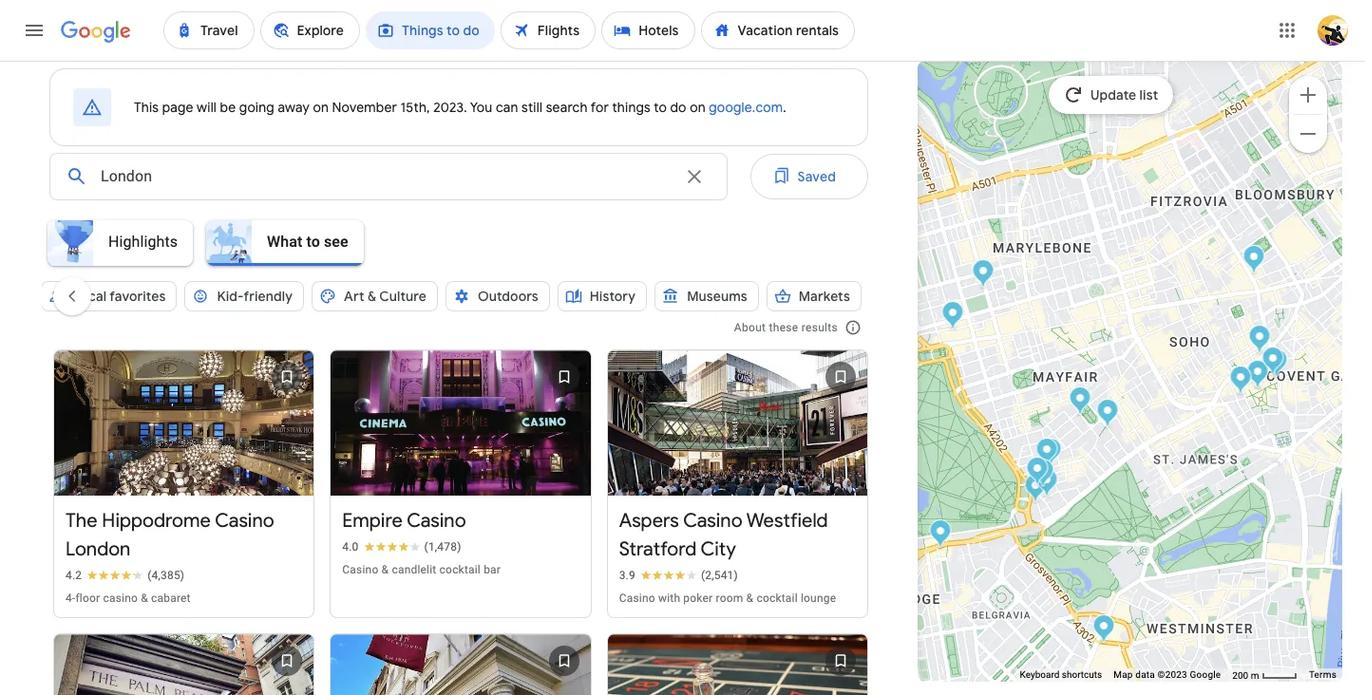 Task type: locate. For each thing, give the bounding box(es) containing it.
4.2 out of 5 stars from 4,385 reviews image
[[66, 568, 185, 584]]

0 horizontal spatial to
[[307, 232, 320, 250]]

friendly
[[244, 288, 293, 305]]

200
[[1233, 671, 1249, 681]]

aspers casino westfield stratford city
[[619, 510, 828, 562]]

city
[[701, 538, 736, 562]]

update list button
[[1049, 76, 1174, 114]]

0 horizontal spatial on
[[313, 99, 329, 116]]

the sportsman casino image
[[942, 301, 964, 333]]

play 2 win image
[[1093, 615, 1115, 646]]

these
[[769, 321, 799, 335]]

empire casino image
[[1247, 359, 1269, 391]]

1 on from the left
[[313, 99, 329, 116]]

to left do
[[654, 99, 667, 116]]

what to see list item
[[201, 215, 371, 272]]

zoom out map image
[[1297, 122, 1320, 145]]

list
[[1140, 86, 1159, 104]]

zoom in map image
[[1297, 83, 1320, 106]]

1 horizontal spatial cocktail
[[757, 592, 798, 606]]

on right away
[[313, 99, 329, 116]]

november
[[332, 99, 397, 116]]

about
[[734, 321, 766, 335]]

&
[[368, 288, 376, 305], [382, 564, 389, 577], [141, 592, 148, 606], [747, 592, 754, 606]]

what to see link
[[201, 220, 371, 266]]

kid-
[[217, 288, 244, 305]]

highlights
[[108, 232, 178, 250]]

& right art on the top
[[368, 288, 376, 305]]

1 horizontal spatial to
[[654, 99, 667, 116]]

bar
[[484, 564, 501, 577]]

shortcuts
[[1062, 670, 1103, 681]]

& down 4 out of 5 stars from 1,478 reviews image
[[382, 564, 389, 577]]

grosvenor casino, piccadilly image
[[1230, 366, 1252, 397]]

previous image
[[49, 274, 95, 319]]

cabaret
[[151, 592, 191, 606]]

clear image
[[683, 165, 706, 188]]

cocktail left lounge
[[757, 592, 798, 606]]

to
[[654, 99, 667, 116], [307, 232, 320, 250]]

local
[[73, 288, 107, 305]]

casino inside the hippodrome casino london
[[215, 510, 274, 533]]

casino down 3.9
[[619, 592, 656, 606]]

1 vertical spatial cocktail
[[757, 592, 798, 606]]

filters list containing local favorites
[[41, 274, 869, 338]]

room
[[716, 592, 744, 606]]

genting casino chinatown london image
[[1249, 325, 1271, 356]]

casino right hippodrome
[[215, 510, 274, 533]]

outdoors
[[478, 288, 539, 305]]

crown london aspinalls image
[[1036, 438, 1058, 469]]

horizons casino image
[[1247, 360, 1269, 392]]

3.9
[[619, 569, 636, 583]]

filters form
[[34, 146, 869, 338]]

cocktail down the "(1,478)"
[[440, 564, 481, 577]]

3.9 out of 5 stars from 2,541 reviews image
[[619, 568, 738, 584]]

things
[[612, 99, 651, 116]]

0 horizontal spatial cocktail
[[440, 564, 481, 577]]

for
[[591, 99, 609, 116]]

cocktail
[[440, 564, 481, 577], [757, 592, 798, 606]]

1 vertical spatial to
[[307, 232, 320, 250]]

art
[[344, 288, 365, 305]]

terms
[[1310, 670, 1337, 681]]

casino up the "(1,478)"
[[407, 510, 466, 533]]

results
[[802, 321, 838, 335]]

you
[[470, 99, 493, 116]]

save grosvenor casino, the victoria to collection image
[[818, 639, 864, 684]]

aspers
[[619, 510, 679, 533]]

(4,385)
[[148, 569, 185, 583]]

0 vertical spatial cocktail
[[440, 564, 481, 577]]

empire casino
[[342, 510, 466, 533]]

save empire casino to collection image
[[541, 354, 587, 400]]

to inside list item
[[307, 232, 320, 250]]

map data ©2023 google
[[1114, 670, 1222, 681]]

candlelit
[[392, 564, 437, 577]]

this
[[134, 99, 159, 116]]

do
[[670, 99, 687, 116]]

london
[[66, 538, 131, 562]]

main menu image
[[23, 19, 46, 42]]

to left see
[[307, 232, 320, 250]]

this page will be going away on november 15th, 2023. you can still search for things to do on google.com .
[[134, 99, 787, 116]]

(1,478)
[[424, 541, 461, 554]]

1 horizontal spatial on
[[690, 99, 706, 116]]

casino
[[215, 510, 274, 533], [407, 510, 466, 533], [683, 510, 743, 533], [342, 564, 379, 577], [619, 592, 656, 606]]

what
[[267, 232, 303, 250]]

empire
[[342, 510, 403, 533]]

casino up city
[[683, 510, 743, 533]]

update
[[1091, 86, 1137, 104]]

0 vertical spatial to
[[654, 99, 667, 116]]

list
[[46, 342, 876, 696]]

map
[[1114, 670, 1133, 681]]

the hippodrome casino london
[[66, 510, 274, 562]]

casino down 4.0
[[342, 564, 379, 577]]

Search for destinations, sights and more text field
[[100, 154, 671, 200]]

casino
[[103, 592, 138, 606]]

filters list
[[34, 215, 869, 291], [41, 274, 869, 338]]

about these results image
[[831, 305, 876, 351]]

keyboard
[[1020, 670, 1060, 681]]

favorites
[[110, 288, 166, 305]]

going
[[239, 99, 275, 116]]

will
[[197, 99, 217, 116]]

.
[[783, 99, 787, 116]]

crockfords image
[[1040, 438, 1062, 469]]

update list
[[1091, 86, 1159, 104]]

on right do
[[690, 99, 706, 116]]

local favorites button
[[41, 274, 177, 319]]



Task type: describe. For each thing, give the bounding box(es) containing it.
floor
[[75, 592, 100, 606]]

clermont club image
[[1069, 387, 1091, 418]]

still
[[522, 99, 543, 116]]

hippodrome
[[102, 510, 211, 533]]

saved
[[798, 168, 836, 185]]

(2,541)
[[701, 569, 738, 583]]

history
[[590, 288, 636, 305]]

outdoors button
[[446, 274, 550, 319]]

save the palm beach casino to collection image
[[265, 639, 310, 684]]

4.0
[[342, 541, 359, 554]]

page
[[162, 99, 194, 116]]

4-floor casino & cabaret
[[66, 592, 191, 606]]

& inside the art & culture button
[[368, 288, 376, 305]]

park lane club image
[[1026, 457, 1048, 488]]

saved link
[[750, 154, 869, 200]]

westfield
[[747, 510, 828, 533]]

casino & candlelit cocktail bar
[[342, 564, 501, 577]]

can
[[496, 99, 519, 116]]

2023.
[[434, 99, 467, 116]]

the hippodrome casino london image
[[1266, 349, 1288, 380]]

keyboard shortcuts
[[1020, 670, 1103, 681]]

away
[[278, 99, 310, 116]]

history button
[[558, 274, 647, 319]]

©2023
[[1158, 670, 1188, 681]]

see
[[324, 232, 349, 250]]

art & culture
[[344, 288, 427, 305]]

highlights link
[[42, 220, 201, 266]]

search
[[546, 99, 588, 116]]

google.com link
[[709, 99, 783, 116]]

terms link
[[1310, 670, 1337, 681]]

stratford
[[619, 538, 697, 562]]

the palm beach casino image
[[1097, 399, 1119, 431]]

poker
[[684, 592, 713, 606]]

save crockfords casino to collection image
[[541, 639, 587, 684]]

google
[[1190, 670, 1222, 681]]

the
[[66, 510, 98, 533]]

grosvenor casino, the barracuda image
[[972, 259, 994, 291]]

filters list inside form
[[41, 274, 869, 338]]

list containing the hippodrome casino london
[[46, 342, 876, 696]]

what to see
[[267, 232, 349, 250]]

about these results
[[734, 321, 838, 335]]

grosvenor casino, st giles image
[[1243, 245, 1265, 277]]

markets
[[799, 288, 850, 305]]

& right "casino"
[[141, 592, 148, 606]]

lounge
[[801, 592, 837, 606]]

google.com
[[709, 99, 783, 116]]

casino inside aspers casino westfield stratford city
[[683, 510, 743, 533]]

2 on from the left
[[690, 99, 706, 116]]

art & culture button
[[312, 274, 438, 319]]

with
[[659, 592, 681, 606]]

filters list containing highlights
[[34, 215, 869, 291]]

grosvenor casino, the park tower image
[[929, 520, 951, 551]]

culture
[[379, 288, 427, 305]]

lola's underground casino image
[[1262, 347, 1284, 378]]

save the hippodrome casino london to collection image
[[265, 354, 310, 400]]

museums button
[[655, 274, 759, 319]]

map region
[[755, 0, 1366, 696]]

keyboard shortcuts button
[[1020, 669, 1103, 682]]

4-
[[66, 592, 76, 606]]

15th,
[[401, 99, 430, 116]]

museums
[[687, 288, 748, 305]]

les ambassadeurs casino image
[[1025, 474, 1046, 506]]

casino with poker room & cocktail lounge
[[619, 592, 837, 606]]

data
[[1136, 670, 1156, 681]]

200 m
[[1233, 671, 1262, 681]]

metropolitan casino mayfair image
[[1036, 469, 1058, 500]]

4.2
[[66, 569, 82, 583]]

4 out of 5 stars from 1,478 reviews image
[[342, 540, 461, 555]]

200 m button
[[1227, 669, 1304, 683]]

the colony club image
[[1032, 459, 1054, 490]]

markets button
[[767, 274, 862, 319]]

save aspers casino westfield stratford city to collection image
[[818, 354, 864, 400]]

kid-friendly button
[[185, 274, 304, 319]]

be
[[220, 99, 236, 116]]

kid-friendly
[[217, 288, 293, 305]]

& right room
[[747, 592, 754, 606]]

m
[[1251, 671, 1260, 681]]

local favorites
[[73, 288, 166, 305]]



Task type: vqa. For each thing, say whether or not it's contained in the screenshot.

no



